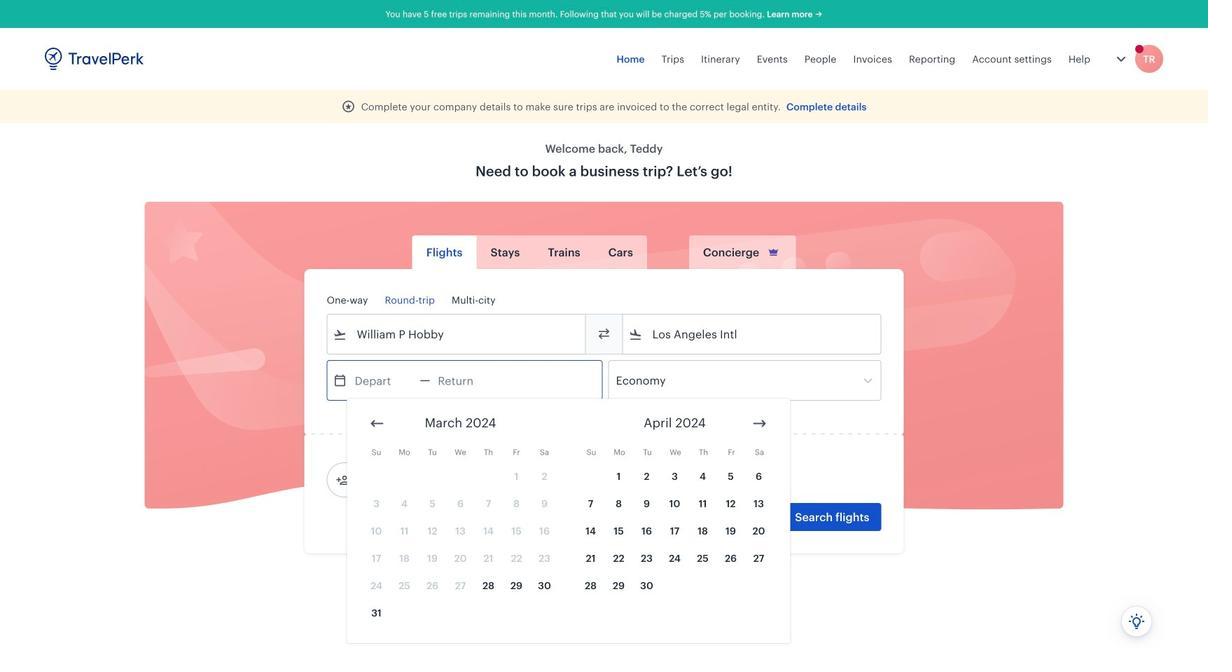 Task type: vqa. For each thing, say whether or not it's contained in the screenshot.
Add first traveler search field
no



Task type: describe. For each thing, give the bounding box(es) containing it.
Depart text field
[[347, 361, 420, 400]]

From search field
[[347, 323, 567, 346]]

move backward to switch to the previous month. image
[[369, 415, 386, 432]]



Task type: locate. For each thing, give the bounding box(es) containing it.
move forward to switch to the next month. image
[[752, 415, 768, 432]]

To search field
[[643, 323, 863, 346]]

calendar application
[[347, 399, 1209, 643]]

Return text field
[[431, 361, 503, 400]]



